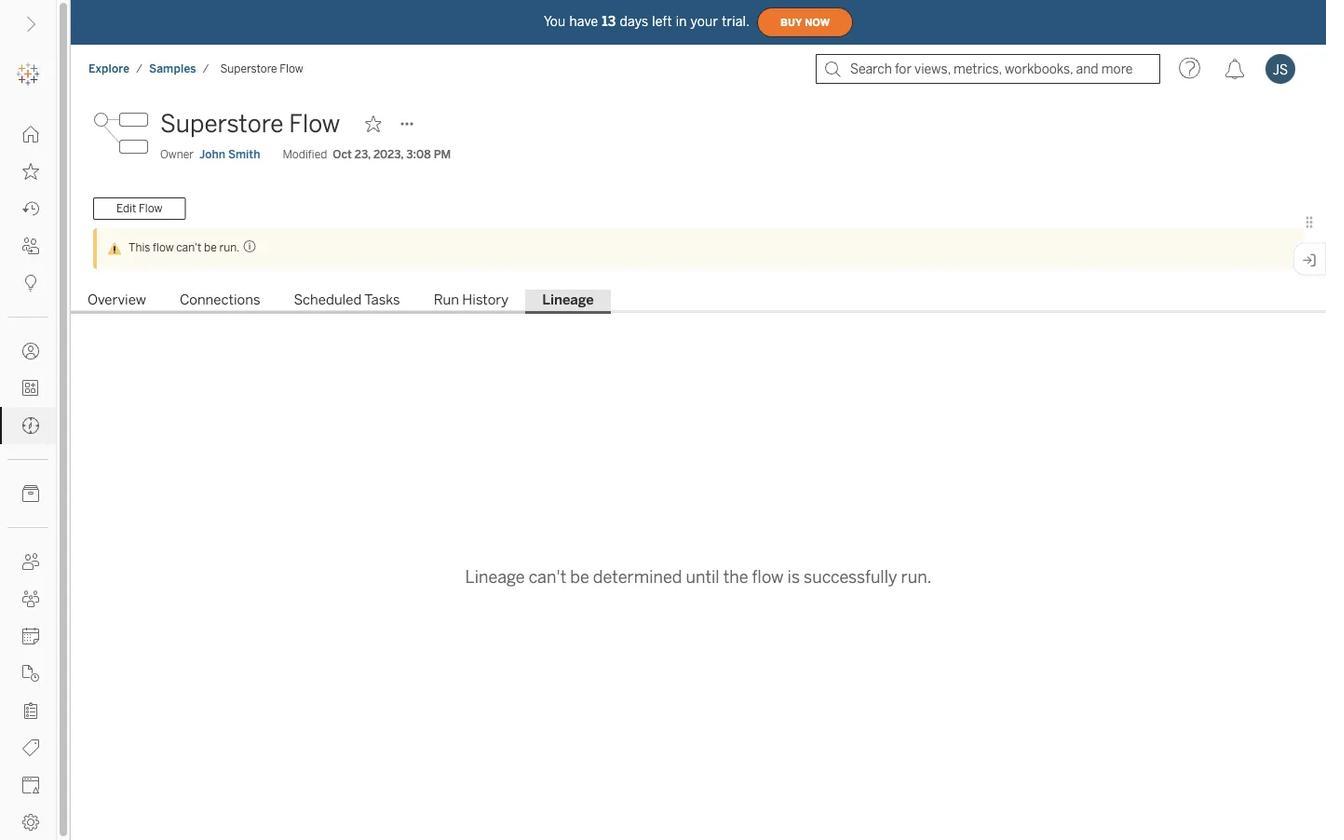 Task type: vqa. For each thing, say whether or not it's contained in the screenshot.
Average
no



Task type: describe. For each thing, give the bounding box(es) containing it.
main navigation. press the up and down arrow keys to access links. element
[[0, 116, 56, 840]]

1 vertical spatial run.
[[901, 567, 932, 587]]

john
[[199, 148, 225, 161]]

you have 13 days left in your trial.
[[544, 14, 750, 29]]

is
[[788, 567, 800, 587]]

3:08
[[406, 148, 431, 161]]

0 horizontal spatial can't
[[176, 241, 202, 254]]

superstore flow element
[[215, 62, 309, 75]]

0 vertical spatial superstore flow
[[220, 62, 303, 75]]

13
[[602, 14, 616, 29]]

your
[[691, 14, 718, 29]]

left
[[652, 14, 672, 29]]

0 vertical spatial flow
[[153, 241, 174, 254]]

flow image
[[93, 105, 149, 161]]

flow for superstore flow "element"
[[280, 62, 303, 75]]

trial.
[[722, 14, 750, 29]]

the
[[724, 567, 749, 587]]

2 / from the left
[[203, 62, 209, 75]]

john smith link
[[199, 146, 260, 163]]

you
[[544, 14, 566, 29]]

oct
[[333, 148, 352, 161]]

smith
[[228, 148, 260, 161]]

modified oct 23, 2023, 3:08 pm
[[283, 148, 451, 161]]

run history
[[434, 292, 509, 308]]

owner
[[160, 148, 194, 161]]

history
[[462, 292, 509, 308]]

flow run requirements:
the flow must have at least one output step. image
[[240, 239, 257, 253]]

edit flow button
[[93, 197, 186, 220]]

tasks
[[364, 292, 400, 308]]

scheduled tasks
[[294, 292, 400, 308]]

buy now
[[781, 17, 830, 28]]

0 vertical spatial be
[[204, 241, 217, 254]]

have
[[570, 14, 598, 29]]

1 vertical spatial flow
[[289, 109, 340, 138]]

23,
[[355, 148, 371, 161]]

Search for views, metrics, workbooks, and more text field
[[816, 54, 1161, 84]]

edit
[[116, 202, 136, 215]]

explore link
[[88, 61, 131, 76]]



Task type: locate. For each thing, give the bounding box(es) containing it.
1 horizontal spatial /
[[203, 62, 209, 75]]

1 vertical spatial be
[[570, 567, 590, 587]]

0 horizontal spatial lineage
[[465, 567, 525, 587]]

days
[[620, 14, 649, 29]]

flow for edit flow 'button'
[[139, 202, 162, 215]]

be left determined
[[570, 567, 590, 587]]

1 vertical spatial superstore flow
[[160, 109, 340, 138]]

in
[[676, 14, 687, 29]]

flow right this
[[153, 241, 174, 254]]

can't
[[176, 241, 202, 254], [529, 567, 567, 587]]

flow inside 'button'
[[139, 202, 162, 215]]

1 vertical spatial flow
[[752, 567, 784, 587]]

0 vertical spatial can't
[[176, 241, 202, 254]]

samples link
[[148, 61, 197, 76]]

2023,
[[374, 148, 404, 161]]

flow
[[153, 241, 174, 254], [752, 567, 784, 587]]

0 horizontal spatial flow
[[153, 241, 174, 254]]

can't right this
[[176, 241, 202, 254]]

1 horizontal spatial can't
[[529, 567, 567, 587]]

superstore right samples
[[220, 62, 277, 75]]

lineage for lineage can't be determined until the flow is successfully run.
[[465, 567, 525, 587]]

this
[[129, 241, 150, 254]]

sub-spaces tab list
[[71, 290, 1327, 314]]

1 horizontal spatial be
[[570, 567, 590, 587]]

determined
[[593, 567, 682, 587]]

flow
[[280, 62, 303, 75], [289, 109, 340, 138], [139, 202, 162, 215]]

lineage for lineage
[[542, 292, 594, 308]]

lineage
[[542, 292, 594, 308], [465, 567, 525, 587]]

successfully
[[804, 567, 898, 587]]

buy
[[781, 17, 802, 28]]

flow left is
[[752, 567, 784, 587]]

1 / from the left
[[136, 62, 143, 75]]

scheduled
[[294, 292, 362, 308]]

1 vertical spatial lineage
[[465, 567, 525, 587]]

lineage inside sub-spaces tab list
[[542, 292, 594, 308]]

be left 'flow run requirements:
the flow must have at least one output step.' icon
[[204, 241, 217, 254]]

samples
[[149, 62, 196, 75]]

explore
[[89, 62, 130, 75]]

superstore inside superstore flow main content
[[160, 109, 284, 138]]

now
[[805, 17, 830, 28]]

/ right samples
[[203, 62, 209, 75]]

0 horizontal spatial run.
[[219, 241, 240, 254]]

this flow can't be run.
[[129, 241, 240, 254]]

connections
[[180, 292, 260, 308]]

1 horizontal spatial lineage
[[542, 292, 594, 308]]

modified
[[283, 148, 327, 161]]

1 vertical spatial superstore
[[160, 109, 284, 138]]

explore / samples /
[[89, 62, 209, 75]]

run
[[434, 292, 459, 308]]

pm
[[434, 148, 451, 161]]

1 vertical spatial can't
[[529, 567, 567, 587]]

superstore flow main content
[[71, 93, 1327, 840]]

edit flow
[[116, 202, 162, 215]]

lineage can't be determined until the flow is successfully run.
[[465, 567, 932, 587]]

overview
[[88, 292, 146, 308]]

/ right explore link
[[136, 62, 143, 75]]

be
[[204, 241, 217, 254], [570, 567, 590, 587]]

0 horizontal spatial /
[[136, 62, 143, 75]]

buy now button
[[758, 7, 853, 37]]

superstore flow inside superstore flow main content
[[160, 109, 340, 138]]

1 horizontal spatial flow
[[752, 567, 784, 587]]

navigation panel element
[[0, 56, 56, 840]]

superstore flow
[[220, 62, 303, 75], [160, 109, 340, 138]]

can't left determined
[[529, 567, 567, 587]]

1 horizontal spatial run.
[[901, 567, 932, 587]]

owner john smith
[[160, 148, 260, 161]]

superstore up john smith link
[[160, 109, 284, 138]]

0 vertical spatial run.
[[219, 241, 240, 254]]

0 horizontal spatial be
[[204, 241, 217, 254]]

until
[[686, 567, 720, 587]]

run. right successfully
[[901, 567, 932, 587]]

superstore
[[220, 62, 277, 75], [160, 109, 284, 138]]

/
[[136, 62, 143, 75], [203, 62, 209, 75]]

2 vertical spatial flow
[[139, 202, 162, 215]]

0 vertical spatial lineage
[[542, 292, 594, 308]]

0 vertical spatial flow
[[280, 62, 303, 75]]

run. up connections
[[219, 241, 240, 254]]

0 vertical spatial superstore
[[220, 62, 277, 75]]

run.
[[219, 241, 240, 254], [901, 567, 932, 587]]



